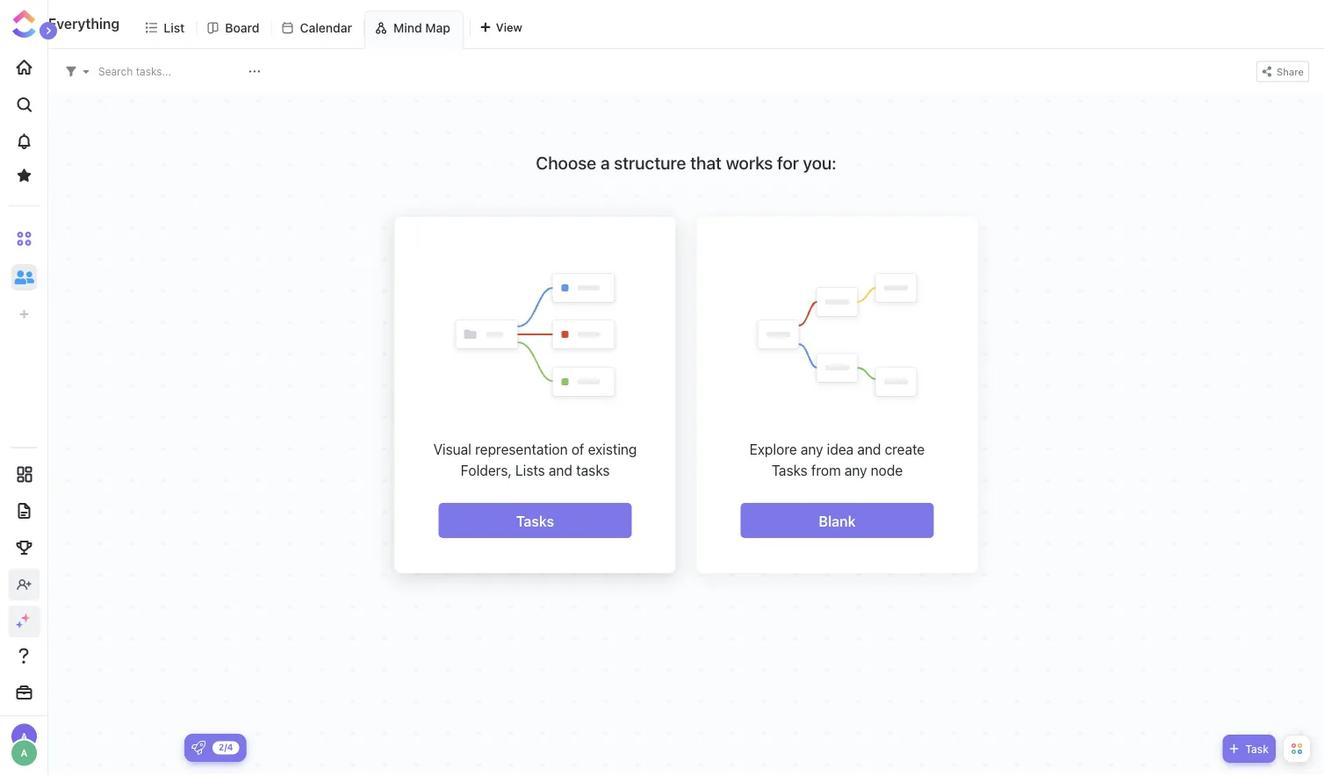 Task type: describe. For each thing, give the bounding box(es) containing it.
onboarding checklist button image
[[191, 741, 205, 755]]

share
[[1277, 66, 1304, 78]]

2 a from the top
[[21, 748, 28, 759]]

explore any idea and create tasks from any node
[[750, 441, 925, 479]]

and inside explore any idea and create tasks from any node
[[857, 441, 881, 458]]

1 horizontal spatial any
[[845, 462, 867, 479]]

structure
[[614, 152, 686, 173]]

calendar
[[300, 20, 352, 35]]

mind
[[393, 21, 422, 35]]

blank
[[819, 513, 856, 529]]

view button
[[471, 11, 530, 49]]

user friends image
[[14, 269, 34, 285]]

0 horizontal spatial any
[[801, 441, 823, 458]]

blank button
[[741, 503, 934, 538]]

and inside visual representation of existing folders, lists and tasks
[[549, 462, 572, 479]]

you:
[[803, 152, 837, 173]]

map
[[425, 21, 450, 35]]

idea
[[827, 441, 854, 458]]

from
[[811, 462, 841, 479]]

a
[[600, 152, 610, 173]]

board link
[[225, 11, 266, 48]]

mind map
[[393, 21, 450, 35]]

for
[[777, 152, 799, 173]]

mind maps tasks image
[[450, 270, 620, 404]]

search tasks...
[[98, 65, 171, 78]]

visual
[[433, 441, 471, 458]]

sparkle svg 2 image
[[16, 622, 23, 628]]

works
[[726, 152, 773, 173]]

lists
[[515, 462, 545, 479]]

representation
[[475, 441, 568, 458]]

list
[[164, 20, 185, 35]]

explore
[[750, 441, 797, 458]]

that
[[690, 152, 722, 173]]

existing
[[588, 441, 637, 458]]

sparkle svg 1 image
[[22, 614, 30, 623]]

Search tasks... text field
[[98, 59, 244, 84]]

task
[[1245, 743, 1269, 755]]



Task type: vqa. For each thing, say whether or not it's contained in the screenshot.
bottom And
yes



Task type: locate. For each thing, give the bounding box(es) containing it.
create
[[885, 441, 925, 458]]

1 a from the top
[[21, 731, 27, 741]]

0 vertical spatial a
[[21, 731, 27, 741]]

any down idea
[[845, 462, 867, 479]]

0 vertical spatial tasks
[[772, 462, 808, 479]]

node
[[871, 462, 903, 479]]

a
[[21, 731, 27, 741], [21, 748, 28, 759]]

a inside a a
[[21, 731, 27, 741]]

visual representation of existing folders, lists and tasks
[[433, 441, 637, 479]]

and
[[857, 441, 881, 458], [549, 462, 572, 479]]

1 horizontal spatial tasks
[[772, 462, 808, 479]]

choose a structure that works for you:
[[536, 152, 837, 173]]

tasks inside explore any idea and create tasks from any node
[[772, 462, 808, 479]]

choose
[[536, 152, 596, 173]]

mind maps image
[[752, 270, 922, 404]]

0 vertical spatial and
[[857, 441, 881, 458]]

list link
[[164, 11, 192, 48]]

search
[[98, 65, 133, 78]]

tasks
[[576, 462, 610, 479]]

tasks down lists
[[516, 513, 554, 529]]

1 vertical spatial and
[[549, 462, 572, 479]]

0 horizontal spatial and
[[549, 462, 572, 479]]

view
[[496, 21, 522, 34]]

1 horizontal spatial and
[[857, 441, 881, 458]]

0 horizontal spatial tasks
[[516, 513, 554, 529]]

any
[[801, 441, 823, 458], [845, 462, 867, 479]]

of
[[571, 441, 584, 458]]

tasks
[[772, 462, 808, 479], [516, 513, 554, 529]]

board
[[225, 20, 259, 35]]

0 vertical spatial any
[[801, 441, 823, 458]]

tasks down explore
[[772, 462, 808, 479]]

mind map link
[[393, 11, 457, 48]]

and down of
[[549, 462, 572, 479]]

calendar link
[[300, 11, 359, 48]]

1 vertical spatial any
[[845, 462, 867, 479]]

share button
[[1256, 61, 1309, 82]]

tasks...
[[136, 65, 171, 78]]

and up node
[[857, 441, 881, 458]]

1 vertical spatial tasks
[[516, 513, 554, 529]]

onboarding checklist button element
[[191, 741, 205, 755]]

tasks button
[[439, 503, 632, 538]]

1 vertical spatial a
[[21, 748, 28, 759]]

2/4
[[219, 742, 233, 752]]

tasks inside button
[[516, 513, 554, 529]]

everything
[[48, 16, 120, 32]]

any up from at the right of the page
[[801, 441, 823, 458]]

folders,
[[461, 462, 512, 479]]

a a
[[21, 731, 28, 759]]



